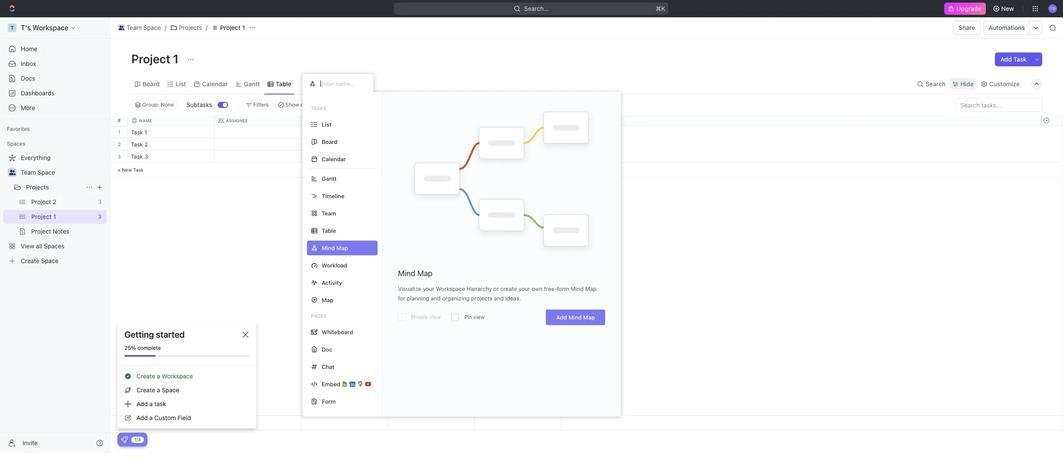 Task type: vqa. For each thing, say whether or not it's contained in the screenshot.
1
yes



Task type: locate. For each thing, give the bounding box(es) containing it.
2 vertical spatial team
[[322, 210, 336, 217]]

1 vertical spatial task
[[131, 153, 143, 160]]

share button
[[954, 21, 981, 35]]

2 vertical spatial do
[[315, 154, 322, 160]]

1 vertical spatial list
[[322, 121, 332, 128]]

map
[[418, 269, 433, 278], [586, 286, 597, 292], [322, 297, 334, 303], [584, 314, 595, 321]]

and down or
[[494, 295, 504, 302]]

3 down ‎task 2
[[145, 153, 148, 160]]

1 horizontal spatial calendar
[[322, 156, 346, 162]]

0 vertical spatial project 1
[[220, 24, 245, 31]]

workspace
[[436, 286, 465, 292], [162, 373, 193, 380]]

1 horizontal spatial your
[[519, 286, 530, 292]]

1 your from the left
[[423, 286, 435, 292]]

0 horizontal spatial team
[[21, 169, 36, 176]]

cell
[[215, 126, 302, 138], [388, 126, 475, 138], [215, 138, 302, 150], [388, 138, 475, 150], [215, 151, 302, 162], [388, 151, 475, 162]]

1 vertical spatial project 1
[[131, 52, 181, 66]]

‎task up ‎task 2
[[131, 129, 143, 136]]

workspace inside visualize your workspace hierarchy or create your own free-form mind map for planning and organizing projects and ideas.
[[436, 286, 465, 292]]

task down task 3
[[133, 167, 144, 173]]

a
[[157, 373, 160, 380], [157, 387, 160, 394], [149, 400, 153, 408], [149, 414, 153, 422]]

0 vertical spatial calendar
[[202, 80, 228, 87]]

space
[[143, 24, 161, 31], [38, 169, 55, 176], [162, 387, 179, 394]]

view right pin
[[474, 314, 485, 321]]

0 horizontal spatial table
[[276, 80, 292, 87]]

0 horizontal spatial new
[[122, 167, 132, 173]]

table
[[276, 80, 292, 87], [322, 227, 336, 234]]

search
[[926, 80, 946, 87]]

calendar up timeline
[[322, 156, 346, 162]]

1 vertical spatial to do
[[307, 142, 322, 148]]

create up create a space
[[137, 373, 155, 380]]

a up create a space
[[157, 373, 160, 380]]

set priority image for 1
[[474, 127, 487, 140]]

0 horizontal spatial team space
[[21, 169, 55, 176]]

add task button
[[996, 52, 1033, 66]]

to for ‎task 2
[[307, 142, 313, 148]]

#
[[117, 117, 121, 124]]

2 vertical spatial task
[[133, 167, 144, 173]]

1 vertical spatial team space link
[[21, 166, 105, 180]]

2 for 1
[[118, 141, 121, 147]]

tree containing team space
[[3, 151, 107, 268]]

to do
[[307, 130, 322, 135], [307, 142, 322, 148], [307, 154, 322, 160]]

workload
[[322, 262, 347, 269]]

3
[[145, 153, 148, 160], [118, 154, 121, 159]]

1 horizontal spatial project
[[220, 24, 241, 31]]

1 vertical spatial to do cell
[[302, 138, 388, 150]]

1 ‎task from the top
[[131, 129, 143, 136]]

1 horizontal spatial user group image
[[119, 26, 124, 30]]

1 vertical spatial workspace
[[162, 373, 193, 380]]

2 left ‎task 2
[[118, 141, 121, 147]]

0 vertical spatial projects
[[179, 24, 202, 31]]

1 vertical spatial user group image
[[9, 170, 15, 175]]

team
[[127, 24, 142, 31], [21, 169, 36, 176], [322, 210, 336, 217]]

2 and from the left
[[494, 295, 504, 302]]

add inside button
[[1001, 56, 1013, 63]]

new up the automations
[[1002, 5, 1015, 12]]

table down timeline
[[322, 227, 336, 234]]

0 horizontal spatial view
[[430, 314, 441, 321]]

1 horizontal spatial project 1
[[220, 24, 245, 31]]

task 3
[[131, 153, 148, 160]]

customize
[[990, 80, 1020, 87]]

0 vertical spatial list
[[176, 80, 186, 87]]

0 horizontal spatial board
[[143, 80, 160, 87]]

1 view from the left
[[430, 314, 441, 321]]

2 ‎task from the top
[[131, 141, 143, 148]]

mind inside visualize your workspace hierarchy or create your own free-form mind map for planning and organizing projects and ideas.
[[571, 286, 584, 292]]

favorites button
[[3, 124, 33, 134]]

a for task
[[149, 400, 153, 408]]

0 vertical spatial ‎task
[[131, 129, 143, 136]]

0 horizontal spatial user group image
[[9, 170, 15, 175]]

2 to do cell from the top
[[302, 138, 388, 150]]

dashboards
[[21, 89, 54, 97]]

create a space
[[137, 387, 179, 394]]

3 left task 3
[[118, 154, 121, 159]]

table up show
[[276, 80, 292, 87]]

2 vertical spatial to
[[307, 154, 313, 160]]

0 vertical spatial to
[[307, 130, 313, 135]]

board
[[143, 80, 160, 87], [322, 138, 338, 145]]

0 vertical spatial team space link
[[116, 23, 163, 33]]

2
[[145, 141, 148, 148], [118, 141, 121, 147]]

1
[[242, 24, 245, 31], [173, 52, 179, 66], [145, 129, 147, 136], [118, 129, 120, 135]]

table link
[[274, 78, 292, 90]]

add for add task
[[1001, 56, 1013, 63]]

user group image
[[119, 26, 124, 30], [9, 170, 15, 175]]

0 horizontal spatial your
[[423, 286, 435, 292]]

list inside list link
[[176, 80, 186, 87]]

1 inside press space to select this row. row
[[145, 129, 147, 136]]

view right private
[[430, 314, 441, 321]]

press space to select this row. row containing 3
[[111, 151, 128, 163]]

0 vertical spatial space
[[143, 24, 161, 31]]

list up subtasks "button"
[[176, 80, 186, 87]]

list
[[176, 80, 186, 87], [322, 121, 332, 128]]

project 1
[[220, 24, 245, 31], [131, 52, 181, 66]]

team space link
[[116, 23, 163, 33], [21, 166, 105, 180]]

upgrade
[[957, 5, 982, 12]]

1 horizontal spatial 2
[[145, 141, 148, 148]]

mind map
[[398, 269, 433, 278]]

set priority element
[[474, 127, 487, 140], [474, 139, 487, 152], [474, 151, 487, 164]]

1 vertical spatial do
[[315, 142, 322, 148]]

tree inside sidebar navigation
[[3, 151, 107, 268]]

0 vertical spatial to do cell
[[302, 126, 388, 138]]

1 create from the top
[[137, 373, 155, 380]]

2 view from the left
[[474, 314, 485, 321]]

create
[[137, 373, 155, 380], [137, 387, 155, 394]]

project
[[220, 24, 241, 31], [131, 52, 170, 66]]

1 vertical spatial team space
[[21, 169, 55, 176]]

planning
[[407, 295, 430, 302]]

board down tasks
[[322, 138, 338, 145]]

1 horizontal spatial team
[[127, 24, 142, 31]]

3 to do cell from the top
[[302, 151, 388, 162]]

0 vertical spatial to do
[[307, 130, 322, 135]]

task for new task
[[133, 167, 144, 173]]

home link
[[3, 42, 107, 56]]

new down task 3
[[122, 167, 132, 173]]

add
[[1001, 56, 1013, 63], [557, 314, 567, 321], [137, 400, 148, 408], [137, 414, 148, 422]]

2 up task 3
[[145, 141, 148, 148]]

1 vertical spatial new
[[122, 167, 132, 173]]

1 to from the top
[[307, 130, 313, 135]]

team inside tree
[[21, 169, 36, 176]]

ideas.
[[506, 295, 521, 302]]

0 vertical spatial projects link
[[168, 23, 204, 33]]

add task
[[1001, 56, 1027, 63]]

2 create from the top
[[137, 387, 155, 394]]

press space to select this row. row containing ‎task 1
[[128, 126, 562, 140]]

a up task
[[157, 387, 160, 394]]

form
[[557, 286, 570, 292]]

mind up visualize
[[398, 269, 416, 278]]

a down add a task
[[149, 414, 153, 422]]

0 vertical spatial table
[[276, 80, 292, 87]]

your left own
[[519, 286, 530, 292]]

closed
[[301, 102, 317, 108]]

calendar up subtasks "button"
[[202, 80, 228, 87]]

mind down form
[[569, 314, 582, 321]]

1 vertical spatial projects
[[26, 184, 49, 191]]

create for create a space
[[137, 387, 155, 394]]

0 vertical spatial gantt
[[244, 80, 260, 87]]

favorites
[[7, 126, 30, 132]]

to
[[307, 130, 313, 135], [307, 142, 313, 148], [307, 154, 313, 160]]

0 horizontal spatial space
[[38, 169, 55, 176]]

2 horizontal spatial space
[[162, 387, 179, 394]]

0 horizontal spatial list
[[176, 80, 186, 87]]

new inside grid
[[122, 167, 132, 173]]

press space to select this row. row containing 2
[[111, 138, 128, 151]]

task for add task
[[1014, 56, 1027, 63]]

gantt
[[244, 80, 260, 87], [322, 175, 337, 182]]

upgrade link
[[945, 3, 986, 15]]

create a workspace
[[137, 373, 193, 380]]

gantt left 'table' "link"
[[244, 80, 260, 87]]

2 do from the top
[[315, 142, 322, 148]]

2 vertical spatial to do
[[307, 154, 322, 160]]

1 to do cell from the top
[[302, 126, 388, 138]]

0 horizontal spatial workspace
[[162, 373, 193, 380]]

view for pin view
[[474, 314, 485, 321]]

3 set priority element from the top
[[474, 151, 487, 164]]

0 vertical spatial workspace
[[436, 286, 465, 292]]

a for custom
[[149, 414, 153, 422]]

board left list link
[[143, 80, 160, 87]]

/
[[165, 24, 167, 31], [206, 24, 208, 31]]

hide button
[[951, 78, 977, 90]]

1 horizontal spatial board
[[322, 138, 338, 145]]

new for new task
[[122, 167, 132, 173]]

workspace up organizing on the bottom of the page
[[436, 286, 465, 292]]

0 vertical spatial create
[[137, 373, 155, 380]]

private view
[[411, 314, 441, 321]]

1 vertical spatial projects link
[[26, 180, 82, 194]]

1 vertical spatial space
[[38, 169, 55, 176]]

visualize
[[398, 286, 422, 292]]

pages
[[311, 313, 327, 319]]

‎task
[[131, 129, 143, 136], [131, 141, 143, 148]]

add down form
[[557, 314, 567, 321]]

to do cell for task 3
[[302, 151, 388, 162]]

task inside the add task button
[[1014, 56, 1027, 63]]

row group containing ‎task 1
[[128, 126, 562, 178]]

1 vertical spatial team
[[21, 169, 36, 176]]

whiteboard
[[322, 329, 353, 336]]

press space to select this row. row
[[111, 126, 128, 138], [128, 126, 562, 140], [111, 138, 128, 151], [128, 138, 562, 152], [111, 151, 128, 163], [128, 151, 562, 164], [128, 416, 562, 431]]

to for task 3
[[307, 154, 313, 160]]

1 horizontal spatial and
[[494, 295, 504, 302]]

add up 'customize' on the right of the page
[[1001, 56, 1013, 63]]

view
[[430, 314, 441, 321], [474, 314, 485, 321]]

to do for ‎task 1
[[307, 130, 322, 135]]

visualize your workspace hierarchy or create your own free-form mind map for planning and organizing projects and ideas.
[[398, 286, 597, 302]]

0 horizontal spatial /
[[165, 24, 167, 31]]

show closed
[[286, 102, 317, 108]]

set priority image for 3
[[474, 151, 487, 164]]

workspace for your
[[436, 286, 465, 292]]

1 horizontal spatial gantt
[[322, 175, 337, 182]]

3 set priority image from the top
[[474, 151, 487, 164]]

add for add a task
[[137, 400, 148, 408]]

1 horizontal spatial view
[[474, 314, 485, 321]]

to do cell
[[302, 126, 388, 138], [302, 138, 388, 150], [302, 151, 388, 162]]

1 horizontal spatial new
[[1002, 5, 1015, 12]]

0 vertical spatial team space
[[127, 24, 161, 31]]

1 vertical spatial to
[[307, 142, 313, 148]]

1 set priority element from the top
[[474, 127, 487, 140]]

‎task down ‎task 1 on the left of page
[[131, 141, 143, 148]]

1 horizontal spatial workspace
[[436, 286, 465, 292]]

2 to from the top
[[307, 142, 313, 148]]

a left task
[[149, 400, 153, 408]]

list down tasks
[[322, 121, 332, 128]]

1 vertical spatial mind
[[571, 286, 584, 292]]

create up add a task
[[137, 387, 155, 394]]

1 vertical spatial project
[[131, 52, 170, 66]]

embed
[[322, 381, 341, 388]]

2 vertical spatial space
[[162, 387, 179, 394]]

add for add a custom field
[[137, 414, 148, 422]]

2 for ‎task
[[145, 141, 148, 148]]

table inside "link"
[[276, 80, 292, 87]]

add down add a task
[[137, 414, 148, 422]]

1 vertical spatial ‎task
[[131, 141, 143, 148]]

inbox link
[[3, 57, 107, 71]]

grid
[[111, 115, 1064, 431]]

1 vertical spatial board
[[322, 138, 338, 145]]

or
[[494, 286, 499, 292]]

0 vertical spatial user group image
[[119, 26, 124, 30]]

3 to from the top
[[307, 154, 313, 160]]

gantt up timeline
[[322, 175, 337, 182]]

1 horizontal spatial team space
[[127, 24, 161, 31]]

1 do from the top
[[315, 130, 322, 135]]

2 inside 1 2 3
[[118, 141, 121, 147]]

0 vertical spatial new
[[1002, 5, 1015, 12]]

Search tasks... text field
[[956, 98, 1043, 111]]

mind right form
[[571, 286, 584, 292]]

1 horizontal spatial 3
[[145, 153, 148, 160]]

2 vertical spatial mind
[[569, 314, 582, 321]]

new
[[1002, 5, 1015, 12], [122, 167, 132, 173]]

tasks
[[311, 105, 327, 111]]

and
[[431, 295, 441, 302], [494, 295, 504, 302]]

team space
[[127, 24, 161, 31], [21, 169, 55, 176]]

0 horizontal spatial team space link
[[21, 166, 105, 180]]

workspace for a
[[162, 373, 193, 380]]

0 vertical spatial team
[[127, 24, 142, 31]]

set priority image
[[474, 127, 487, 140], [474, 139, 487, 152], [474, 151, 487, 164]]

add for add mind map
[[557, 314, 567, 321]]

2 vertical spatial to do cell
[[302, 151, 388, 162]]

1 to do from the top
[[307, 130, 322, 135]]

‎task 1
[[131, 129, 147, 136]]

and right planning
[[431, 295, 441, 302]]

task
[[1014, 56, 1027, 63], [131, 153, 143, 160], [133, 167, 144, 173]]

task up 'customize' on the right of the page
[[1014, 56, 1027, 63]]

0 vertical spatial task
[[1014, 56, 1027, 63]]

your up planning
[[423, 286, 435, 292]]

do
[[315, 130, 322, 135], [315, 142, 322, 148], [315, 154, 322, 160]]

row group
[[111, 126, 128, 178], [128, 126, 562, 178], [1042, 126, 1063, 178], [1042, 416, 1063, 430]]

task down ‎task 2
[[131, 153, 143, 160]]

3 to do from the top
[[307, 154, 322, 160]]

2 to do from the top
[[307, 142, 322, 148]]

0 horizontal spatial 2
[[118, 141, 121, 147]]

new inside button
[[1002, 5, 1015, 12]]

private
[[411, 314, 428, 321]]

0 vertical spatial do
[[315, 130, 322, 135]]

dashboards link
[[3, 86, 107, 100]]

2 set priority element from the top
[[474, 139, 487, 152]]

1 set priority image from the top
[[474, 127, 487, 140]]

add a task
[[137, 400, 166, 408]]

pin view
[[465, 314, 485, 321]]

custom
[[154, 414, 176, 422]]

1 horizontal spatial projects
[[179, 24, 202, 31]]

row
[[128, 115, 562, 126]]

2 set priority image from the top
[[474, 139, 487, 152]]

add left task
[[137, 400, 148, 408]]

0 horizontal spatial projects
[[26, 184, 49, 191]]

workspace up create a space
[[162, 373, 193, 380]]

tree
[[3, 151, 107, 268]]

gantt link
[[242, 78, 260, 90]]

to do cell for ‎task 2
[[302, 138, 388, 150]]

1 vertical spatial table
[[322, 227, 336, 234]]

‎task for ‎task 2
[[131, 141, 143, 148]]

to for ‎task 1
[[307, 130, 313, 135]]

0 horizontal spatial and
[[431, 295, 441, 302]]

3 do from the top
[[315, 154, 322, 160]]

task inside 'row group'
[[131, 153, 143, 160]]

1 vertical spatial create
[[137, 387, 155, 394]]

add mind map
[[557, 314, 595, 321]]



Task type: describe. For each thing, give the bounding box(es) containing it.
a for workspace
[[157, 373, 160, 380]]

sidebar navigation
[[0, 17, 111, 453]]

0 vertical spatial board
[[143, 80, 160, 87]]

team space link inside tree
[[21, 166, 105, 180]]

25% complete
[[125, 345, 161, 351]]

0 horizontal spatial 3
[[118, 154, 121, 159]]

25%
[[125, 345, 136, 351]]

2 horizontal spatial team
[[322, 210, 336, 217]]

set priority element for 1
[[474, 127, 487, 140]]

show closed button
[[275, 100, 321, 110]]

1 / from the left
[[165, 24, 167, 31]]

to do for task 3
[[307, 154, 322, 160]]

timeline
[[322, 192, 345, 199]]

list link
[[174, 78, 186, 90]]

projects inside sidebar navigation
[[26, 184, 49, 191]]

0 horizontal spatial project
[[131, 52, 170, 66]]

add a custom field
[[137, 414, 191, 422]]

started
[[156, 330, 185, 340]]

1 inside project 1 link
[[242, 24, 245, 31]]

press space to select this row. row containing ‎task 2
[[128, 138, 562, 152]]

1 2 3
[[118, 129, 121, 159]]

1 horizontal spatial team space link
[[116, 23, 163, 33]]

docs
[[21, 75, 35, 82]]

form
[[322, 398, 336, 405]]

0 vertical spatial mind
[[398, 269, 416, 278]]

organizing
[[442, 295, 470, 302]]

getting started
[[125, 330, 185, 340]]

task
[[154, 400, 166, 408]]

‎task for ‎task 1
[[131, 129, 143, 136]]

hide
[[961, 80, 974, 87]]

invite
[[23, 439, 38, 447]]

0 horizontal spatial gantt
[[244, 80, 260, 87]]

free-
[[544, 286, 557, 292]]

1 and from the left
[[431, 295, 441, 302]]

0 vertical spatial project
[[220, 24, 241, 31]]

team space inside sidebar navigation
[[21, 169, 55, 176]]

row group containing 1 2 3
[[111, 126, 128, 178]]

0 horizontal spatial calendar
[[202, 80, 228, 87]]

press space to select this row. row containing task 3
[[128, 151, 562, 164]]

create
[[501, 286, 517, 292]]

chat
[[322, 363, 335, 370]]

close image
[[243, 332, 249, 338]]

new button
[[990, 2, 1020, 16]]

grid containing ‎task 1
[[111, 115, 1064, 431]]

new for new
[[1002, 5, 1015, 12]]

search button
[[915, 78, 949, 90]]

board link
[[141, 78, 160, 90]]

2 / from the left
[[206, 24, 208, 31]]

getting
[[125, 330, 154, 340]]

project 1 link
[[209, 23, 247, 33]]

to do for ‎task 2
[[307, 142, 322, 148]]

field
[[178, 414, 191, 422]]

to do cell for ‎task 1
[[302, 126, 388, 138]]

space inside sidebar navigation
[[38, 169, 55, 176]]

view
[[314, 80, 328, 87]]

subtasks button
[[183, 98, 218, 112]]

onboarding checklist button image
[[121, 436, 128, 443]]

‎task 2
[[131, 141, 148, 148]]

activity
[[322, 279, 342, 286]]

1 vertical spatial gantt
[[322, 175, 337, 182]]

press space to select this row. row containing 1
[[111, 126, 128, 138]]

pin
[[465, 314, 472, 321]]

set priority element for 3
[[474, 151, 487, 164]]

inbox
[[21, 60, 36, 67]]

docs link
[[3, 72, 107, 85]]

a for space
[[157, 387, 160, 394]]

automations
[[989, 24, 1026, 31]]

1 horizontal spatial list
[[322, 121, 332, 128]]

do for 1
[[315, 130, 322, 135]]

set priority element for 2
[[474, 139, 487, 152]]

share
[[959, 24, 976, 31]]

do for 2
[[315, 142, 322, 148]]

search...
[[525, 5, 549, 12]]

1 vertical spatial calendar
[[322, 156, 346, 162]]

home
[[21, 45, 37, 52]]

1 horizontal spatial projects link
[[168, 23, 204, 33]]

1/4
[[134, 437, 141, 442]]

subtasks
[[187, 101, 212, 108]]

view button
[[302, 74, 331, 94]]

onboarding checklist button element
[[121, 436, 128, 443]]

automations button
[[985, 21, 1030, 34]]

hierarchy
[[467, 286, 492, 292]]

0 horizontal spatial project 1
[[131, 52, 181, 66]]

set priority image for 2
[[474, 139, 487, 152]]

⌘k
[[656, 5, 666, 12]]

show
[[286, 102, 299, 108]]

map inside visualize your workspace hierarchy or create your own free-form mind map for planning and organizing projects and ideas.
[[586, 286, 597, 292]]

create for create a workspace
[[137, 373, 155, 380]]

calendar link
[[201, 78, 228, 90]]

for
[[398, 295, 406, 302]]

customize button
[[979, 78, 1023, 90]]

1 inside 1 2 3
[[118, 129, 120, 135]]

spaces
[[7, 141, 25, 147]]

view button
[[302, 78, 331, 90]]

user group image inside sidebar navigation
[[9, 170, 15, 175]]

0 horizontal spatial projects link
[[26, 180, 82, 194]]

own
[[532, 286, 543, 292]]

1 horizontal spatial space
[[143, 24, 161, 31]]

complete
[[137, 345, 161, 351]]

view for private view
[[430, 314, 441, 321]]

1 horizontal spatial table
[[322, 227, 336, 234]]

do for 3
[[315, 154, 322, 160]]

Enter name... field
[[320, 80, 367, 88]]

2 your from the left
[[519, 286, 530, 292]]

doc
[[322, 346, 333, 353]]

new task
[[122, 167, 144, 173]]

projects
[[471, 295, 493, 302]]



